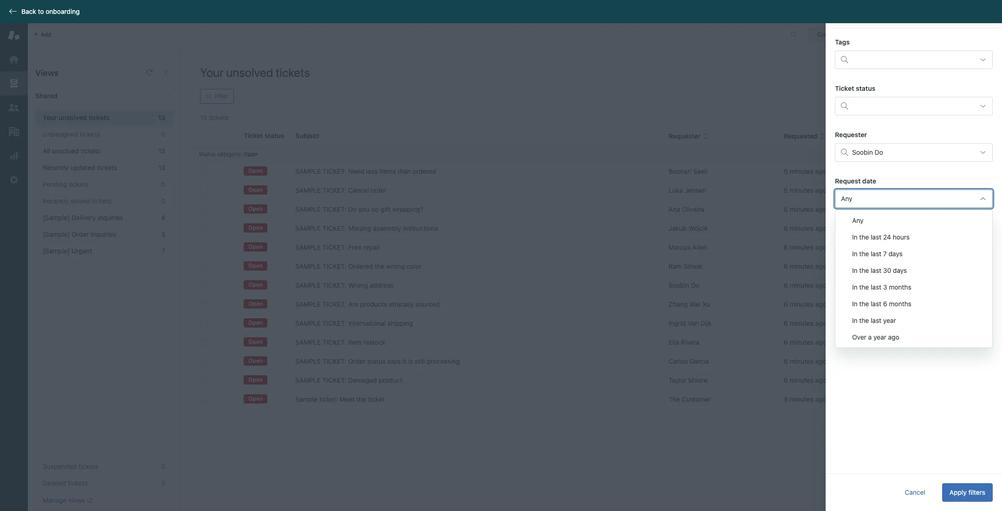 Task type: vqa. For each thing, say whether or not it's contained in the screenshot.
MILLION to the right
no



Task type: describe. For each thing, give the bounding box(es) containing it.
open for sample ticket: damaged product
[[248, 377, 263, 384]]

ticket status element
[[835, 97, 993, 116]]

in the last 7 days option
[[835, 246, 992, 263]]

the for in the last 7 days
[[859, 250, 869, 258]]

last for 3
[[871, 284, 881, 291]]

recently for recently solved tickets
[[43, 197, 69, 205]]

0 for pending tickets
[[161, 181, 165, 188]]

play
[[963, 70, 976, 78]]

13 for recently updated tickets
[[158, 164, 165, 172]]

request date list box
[[835, 210, 993, 349]]

open for sample ticket: wrong address
[[248, 282, 263, 289]]

sample for sample ticket: missing assembly instructions
[[295, 225, 321, 233]]

6 minutes ago for carlos garcia
[[784, 358, 826, 366]]

taylor
[[669, 377, 687, 385]]

open for sample ticket: free repair
[[248, 244, 263, 251]]

ticket: for damaged
[[322, 377, 346, 385]]

luka
[[669, 187, 683, 194]]

sample ticket: free repair
[[295, 244, 381, 252]]

marcus
[[669, 244, 691, 252]]

get started image
[[8, 53, 20, 65]]

back to onboarding link
[[0, 7, 84, 16]]

sample ticket: are products ethically sourced
[[295, 301, 440, 309]]

ago for ingrid van dijk
[[815, 320, 826, 328]]

0 vertical spatial order
[[72, 231, 89, 239]]

ordered
[[413, 168, 436, 175]]

sample for sample ticket: order status says it is still processing
[[295, 358, 321, 366]]

minutes for marcus allen
[[790, 244, 814, 252]]

suspended tickets
[[43, 463, 98, 471]]

13 for your unsolved tickets
[[158, 114, 165, 122]]

marcus allen
[[669, 244, 707, 252]]

saeli
[[693, 168, 707, 175]]

last for 30
[[871, 267, 881, 275]]

sample ticket: do you do gift wrapping?
[[295, 206, 423, 214]]

ana oliveira
[[669, 206, 704, 214]]

ticket: for wrong
[[322, 282, 346, 290]]

open for sample ticket: ordered the wrong color
[[248, 263, 263, 270]]

row containing sample ticket: free repair
[[193, 238, 995, 257]]

soobin do inside requester element
[[852, 149, 883, 156]]

sample ticket: cancel order link
[[295, 186, 387, 195]]

urgent down [sample] order inquiries
[[72, 247, 92, 255]]

in the last 6 months option
[[835, 296, 992, 313]]

row containing sample ticket: meet the ticket
[[193, 391, 995, 410]]

any for type
[[841, 241, 852, 249]]

in the last 24 hours option
[[835, 229, 992, 246]]

in the last 30 days option
[[835, 263, 992, 279]]

any option
[[835, 213, 992, 229]]

9 minutes ago
[[784, 396, 826, 404]]

zhang
[[669, 301, 688, 309]]

priority
[[835, 270, 858, 278]]

0 vertical spatial your
[[200, 65, 223, 79]]

recently solved tickets
[[43, 197, 112, 205]]

row containing sample ticket: are products ethically sourced
[[193, 295, 995, 314]]

over a year ago
[[852, 334, 899, 342]]

views
[[68, 497, 85, 505]]

in the last year option
[[835, 313, 992, 330]]

open for sample ticket: are products ethically sourced
[[248, 301, 263, 308]]

recently for recently updated tickets
[[43, 164, 69, 172]]

luka jensen
[[669, 187, 706, 194]]

boonsri
[[669, 168, 691, 175]]

6 for ram sitwat
[[784, 263, 788, 271]]

views image
[[8, 78, 20, 90]]

ago for luka jensen
[[815, 187, 826, 194]]

allen
[[692, 244, 707, 252]]

urgent for carlos garcia
[[912, 358, 933, 366]]

ticket for luka jensen
[[838, 187, 856, 194]]

0 for deleted tickets
[[161, 480, 165, 488]]

[sample] urgent
[[43, 247, 92, 255]]

over a year ago option
[[835, 330, 992, 346]]

ingrid van dijk
[[669, 320, 712, 328]]

sample ticket: do you do gift wrapping? link
[[295, 205, 423, 214]]

any field for priority
[[835, 283, 993, 301]]

play button
[[944, 65, 983, 84]]

delivery
[[72, 214, 96, 222]]

0 for unassigned tickets
[[161, 130, 165, 138]]

2 vertical spatial unsolved
[[52, 147, 79, 155]]

says
[[387, 358, 401, 366]]

in the last 3 months
[[852, 284, 911, 291]]

6 minutes ago for taylor moore
[[784, 377, 826, 385]]

6 minutes ago for soobin do
[[784, 282, 826, 290]]

ago for zhang wei xu
[[815, 301, 826, 309]]

minutes for zhang wei xu
[[790, 301, 814, 309]]

sample ticket: ordered the wrong color link
[[295, 262, 422, 272]]

0 for suspended tickets
[[161, 463, 165, 471]]

in for in the last 24 hours
[[852, 233, 858, 241]]

minutes for luka jensen
[[790, 187, 813, 194]]

days for in the last 7 days
[[889, 250, 903, 258]]

6 minutes ago for ella rivera
[[784, 339, 826, 347]]

xu
[[702, 301, 710, 309]]

ago inside 'option'
[[888, 334, 899, 342]]

ticket status
[[835, 84, 875, 92]]

wrong
[[348, 282, 368, 290]]

requester button
[[669, 132, 708, 141]]

row containing sample ticket: missing assembly instructions
[[193, 219, 995, 238]]

organizations image
[[8, 126, 20, 138]]

sample ticket: wrong address
[[295, 282, 394, 290]]

any field for type
[[835, 236, 993, 255]]

sample ticket: meet the ticket
[[295, 396, 385, 404]]

6 for soobin do
[[784, 282, 788, 290]]

months for in the last 6 months
[[889, 300, 911, 308]]

the for in the last 24 hours
[[859, 233, 869, 241]]

sample ticket: international shipping
[[295, 320, 413, 328]]

shipping
[[387, 320, 413, 328]]

6 for zhang wei xu
[[784, 301, 788, 309]]

in the last 3 months option
[[835, 279, 992, 296]]

sample for sample ticket: ordered the wrong color
[[295, 263, 321, 271]]

6 for jakub wójcik
[[784, 225, 788, 233]]

ago for marcus allen
[[815, 244, 826, 252]]

repair
[[363, 244, 381, 252]]

ticket: for are
[[322, 301, 346, 309]]

manage views link
[[43, 497, 92, 505]]

the left wrong
[[375, 263, 384, 271]]

sample for sample ticket: wrong address
[[295, 282, 321, 290]]

collapse views pane image
[[162, 69, 170, 76]]

all unsolved tickets
[[43, 147, 101, 155]]

back
[[21, 7, 36, 15]]

5 for oliveira
[[784, 206, 788, 214]]

ticket for carlos garcia
[[838, 358, 856, 366]]

main element
[[0, 23, 28, 512]]

ago for ana oliveira
[[815, 206, 826, 214]]

1 5 from the top
[[784, 168, 788, 175]]

products
[[360, 301, 387, 309]]

minutes for ingrid van dijk
[[790, 320, 814, 328]]

0 horizontal spatial 3
[[161, 231, 165, 239]]

ticket for ingrid van dijk
[[838, 320, 856, 328]]

ticket inside filter dialog
[[835, 84, 854, 92]]

apply filters
[[950, 489, 985, 497]]

0 horizontal spatial do
[[348, 206, 357, 214]]

is
[[408, 358, 413, 366]]

in the last year
[[852, 317, 896, 325]]

requested button
[[784, 132, 825, 141]]

ana
[[669, 206, 680, 214]]

order
[[371, 187, 387, 194]]

shared heading
[[28, 82, 181, 110]]

[sample] delivery inquiries
[[43, 214, 123, 222]]

1 vertical spatial unsolved
[[59, 114, 87, 122]]

ingrid
[[669, 320, 686, 328]]

5 minutes ago for ana oliveira
[[784, 206, 826, 214]]

sample for sample ticket: need less items than ordered
[[295, 168, 321, 175]]

sample ticket: cancel order
[[295, 187, 387, 194]]

deleted tickets
[[43, 480, 88, 488]]

row containing sample ticket: damaged product
[[193, 372, 995, 391]]

sample ticket: damaged product link
[[295, 376, 402, 386]]

open for sample ticket: order status says it is still processing
[[248, 358, 263, 365]]

row containing sample ticket: wrong address
[[193, 276, 995, 295]]

sample ticket: order status says it is still processing link
[[295, 357, 460, 367]]

any inside option
[[852, 217, 864, 225]]

still
[[415, 358, 425, 366]]

3 inside "option"
[[883, 284, 887, 291]]

manage
[[43, 497, 67, 505]]

ella
[[669, 339, 679, 347]]

cancel button
[[897, 484, 933, 503]]

inquiries for [sample] order inquiries
[[91, 231, 116, 239]]

all
[[43, 147, 50, 155]]

ago for taylor moore
[[815, 377, 826, 385]]

ticket: for missing
[[322, 225, 346, 233]]

conversations button
[[807, 27, 876, 42]]

requester element
[[835, 143, 993, 162]]

0 horizontal spatial 7
[[162, 247, 165, 255]]

6 for ingrid van dijk
[[784, 320, 788, 328]]

row containing sample ticket: order status says it is still processing
[[193, 353, 995, 372]]

2 vertical spatial do
[[691, 282, 700, 290]]

sample ticket: international shipping link
[[295, 319, 413, 329]]

sample ticket: wrong address link
[[295, 281, 394, 291]]

shared button
[[28, 82, 156, 110]]

van
[[688, 320, 699, 328]]

ago for jakub wójcik
[[815, 225, 826, 233]]

ella rivera
[[669, 339, 699, 347]]

in for in the last 3 months
[[852, 284, 858, 291]]

deleted
[[43, 480, 66, 488]]

tags
[[835, 38, 850, 46]]

international
[[348, 320, 386, 328]]

item
[[348, 339, 361, 347]]

minutes for taylor moore
[[790, 377, 814, 385]]

sourced
[[415, 301, 440, 309]]

the for in the last 6 months
[[859, 300, 869, 308]]

sample for sample ticket: free repair
[[295, 244, 321, 252]]

[sample] for [sample] order inquiries
[[43, 231, 70, 239]]

shared
[[35, 92, 57, 100]]

minutes for carlos garcia
[[790, 358, 814, 366]]

wei
[[690, 301, 701, 309]]

assembly
[[373, 225, 401, 233]]

row containing sample ticket: do you do gift wrapping?
[[193, 200, 995, 219]]

6 for carlos garcia
[[784, 358, 788, 366]]



Task type: locate. For each thing, give the bounding box(es) containing it.
ethically
[[389, 301, 414, 309]]

6 for marcus allen
[[784, 244, 788, 252]]

0 vertical spatial 5
[[784, 168, 788, 175]]

ticket: up sample ticket: free repair
[[322, 225, 346, 233]]

boonsri saeli
[[669, 168, 707, 175]]

need
[[348, 168, 364, 175]]

2 last from the top
[[871, 250, 881, 258]]

1 vertical spatial year
[[873, 334, 886, 342]]

row containing sample ticket: ordered the wrong color
[[193, 257, 995, 276]]

12 sample from the top
[[295, 377, 321, 385]]

6 last from the top
[[871, 317, 881, 325]]

ticket: left the wrong
[[322, 282, 346, 290]]

any up priority
[[841, 241, 852, 249]]

2 vertical spatial 5
[[784, 206, 788, 214]]

your up unassigned
[[43, 114, 57, 122]]

cancel up sample ticket: do you do gift wrapping?
[[348, 187, 369, 194]]

status inside filter dialog
[[856, 84, 875, 92]]

ticket for zhang wei xu
[[838, 301, 856, 309]]

in up over
[[852, 317, 858, 325]]

sample inside sample ticket: international shipping link
[[295, 320, 321, 328]]

0 vertical spatial recently
[[43, 164, 69, 172]]

last left 24
[[871, 233, 881, 241]]

1 horizontal spatial 7
[[883, 250, 887, 258]]

soobin inside requester element
[[852, 149, 873, 156]]

1 any field from the top
[[835, 190, 993, 208]]

6 minutes ago for ingrid van dijk
[[784, 320, 826, 328]]

less
[[366, 168, 378, 175]]

0 vertical spatial cancel
[[348, 187, 369, 194]]

5 row from the top
[[193, 238, 995, 257]]

product
[[379, 377, 402, 385]]

request date
[[835, 177, 876, 185]]

sample inside sample ticket: wrong address link
[[295, 282, 321, 290]]

(opens in a new tab) image
[[85, 499, 92, 504]]

2 vertical spatial [sample]
[[43, 247, 70, 255]]

minutes for jakub wójcik
[[790, 225, 814, 233]]

2 vertical spatial 13
[[158, 164, 165, 172]]

last for year
[[871, 317, 881, 325]]

0 horizontal spatial soobin do
[[669, 282, 700, 290]]

damaged
[[348, 377, 377, 385]]

1 0 from the top
[[161, 130, 165, 138]]

sample for sample ticket: international shipping
[[295, 320, 321, 328]]

5 minutes ago for luka jensen
[[784, 187, 826, 194]]

in up in the last year
[[852, 300, 858, 308]]

sample inside sample ticket: damaged product link
[[295, 377, 321, 385]]

7 row from the top
[[193, 276, 995, 295]]

carlos
[[669, 358, 688, 366]]

4 last from the top
[[871, 284, 881, 291]]

3 ticket: from the top
[[322, 206, 346, 214]]

unsolved
[[226, 65, 273, 79], [59, 114, 87, 122], [52, 147, 79, 155]]

0 vertical spatial year
[[883, 317, 896, 325]]

do left you
[[348, 206, 357, 214]]

7 minutes from the top
[[790, 282, 814, 290]]

do
[[875, 149, 883, 156], [348, 206, 357, 214], [691, 282, 700, 290]]

soobin do down type button
[[852, 149, 883, 156]]

1 vertical spatial order
[[348, 358, 365, 366]]

missing
[[348, 225, 371, 233]]

sample inside sample ticket: need less items than ordered link
[[295, 168, 321, 175]]

13 row from the top
[[193, 391, 995, 410]]

customers image
[[8, 102, 20, 114]]

soobin up zhang
[[669, 282, 689, 290]]

days for in the last 30 days
[[893, 267, 907, 275]]

are
[[348, 301, 358, 309]]

oliveira
[[682, 206, 704, 214]]

to
[[38, 7, 44, 15]]

the right meet
[[356, 396, 366, 404]]

1 vertical spatial your unsolved tickets
[[43, 114, 110, 122]]

5 in from the top
[[852, 300, 858, 308]]

a
[[868, 334, 872, 342]]

[sample] down [sample] order inquiries
[[43, 247, 70, 255]]

sample inside sample ticket: free repair link
[[295, 244, 321, 252]]

solved
[[70, 197, 90, 205]]

1 [sample] from the top
[[43, 214, 70, 222]]

row
[[193, 162, 995, 181], [193, 181, 995, 200], [193, 200, 995, 219], [193, 219, 995, 238], [193, 238, 995, 257], [193, 257, 995, 276], [193, 276, 995, 295], [193, 295, 995, 314], [193, 314, 995, 333], [193, 333, 995, 353], [193, 353, 995, 372], [193, 372, 995, 391], [193, 391, 995, 410]]

last for 6
[[871, 300, 881, 308]]

open for sample ticket: item restock
[[248, 339, 263, 346]]

requester inside filter dialog
[[835, 131, 867, 139]]

days right 30
[[893, 267, 907, 275]]

sample ticket: missing assembly instructions link
[[295, 224, 438, 233]]

[sample] order inquiries
[[43, 231, 116, 239]]

ticket for taylor moore
[[838, 377, 856, 385]]

0 vertical spatial days
[[889, 250, 903, 258]]

last down in the last 30 days
[[871, 284, 881, 291]]

6 row from the top
[[193, 257, 995, 276]]

2 0 from the top
[[161, 181, 165, 188]]

unassigned
[[43, 130, 78, 138]]

it
[[403, 358, 406, 366]]

last left 30
[[871, 267, 881, 275]]

3 in from the top
[[852, 267, 858, 275]]

taylor moore
[[669, 377, 707, 385]]

hours
[[893, 233, 910, 241]]

3 sample from the top
[[295, 206, 321, 214]]

10 sample from the top
[[295, 339, 321, 347]]

filter dialog
[[826, 0, 1002, 512]]

Any field
[[835, 190, 993, 208], [835, 236, 993, 255], [835, 283, 993, 301]]

the for in the last 30 days
[[859, 267, 869, 275]]

the up in the last year
[[859, 300, 869, 308]]

6 6 minutes ago from the top
[[784, 320, 826, 328]]

0 horizontal spatial your
[[43, 114, 57, 122]]

urgent down over a year ago 'option'
[[912, 358, 933, 366]]

6 minutes ago for zhang wei xu
[[784, 301, 826, 309]]

year inside option
[[883, 317, 896, 325]]

10 row from the top
[[193, 333, 995, 353]]

cancel left apply
[[905, 489, 925, 497]]

5 last from the top
[[871, 300, 881, 308]]

10 minutes from the top
[[790, 339, 814, 347]]

0 for recently solved tickets
[[161, 197, 165, 205]]

sample inside sample ticket: item restock link
[[295, 339, 321, 347]]

last inside option
[[871, 233, 881, 241]]

1 last from the top
[[871, 233, 881, 241]]

ticket for soobin do
[[838, 282, 856, 290]]

ticket: for international
[[322, 320, 346, 328]]

sitwat
[[684, 263, 702, 271]]

13 minutes from the top
[[790, 396, 814, 404]]

ago for ram sitwat
[[815, 263, 826, 271]]

days
[[889, 250, 903, 258], [893, 267, 907, 275]]

do up wei
[[691, 282, 700, 290]]

months inside option
[[889, 300, 911, 308]]

refresh views pane image
[[146, 69, 153, 76]]

0 vertical spatial do
[[875, 149, 883, 156]]

0 vertical spatial your unsolved tickets
[[200, 65, 310, 79]]

sample
[[295, 168, 321, 175], [295, 187, 321, 194], [295, 206, 321, 214], [295, 225, 321, 233], [295, 244, 321, 252], [295, 263, 321, 271], [295, 282, 321, 290], [295, 301, 321, 309], [295, 320, 321, 328], [295, 339, 321, 347], [295, 358, 321, 366], [295, 377, 321, 385]]

the down in the last 30 days
[[859, 284, 869, 291]]

1 horizontal spatial 3
[[883, 284, 887, 291]]

admin image
[[8, 174, 20, 186]]

1 months from the top
[[889, 284, 911, 291]]

0 vertical spatial 3
[[161, 231, 165, 239]]

sample inside sample ticket: ordered the wrong color link
[[295, 263, 321, 271]]

1 vertical spatial any field
[[835, 236, 993, 255]]

1 vertical spatial recently
[[43, 197, 69, 205]]

minutes for ella rivera
[[790, 339, 814, 347]]

do inside requester element
[[875, 149, 883, 156]]

3 [sample] from the top
[[43, 247, 70, 255]]

2 5 minutes ago from the top
[[784, 187, 826, 194]]

last up in the last year
[[871, 300, 881, 308]]

type
[[838, 132, 853, 140], [835, 224, 850, 232]]

3 0 from the top
[[161, 197, 165, 205]]

1 vertical spatial status
[[367, 358, 386, 366]]

1 vertical spatial your
[[43, 114, 57, 122]]

sample ticket: meet the ticket link
[[295, 395, 385, 405]]

3 any field from the top
[[835, 283, 993, 301]]

type inside filter dialog
[[835, 224, 850, 232]]

5 ticket: from the top
[[322, 244, 346, 252]]

sample for sample ticket: are products ethically sourced
[[295, 301, 321, 309]]

the inside "option"
[[859, 284, 869, 291]]

3 down 4
[[161, 231, 165, 239]]

0 horizontal spatial cancel
[[348, 187, 369, 194]]

0 vertical spatial any field
[[835, 190, 993, 208]]

1 5 minutes ago from the top
[[784, 168, 826, 175]]

in the last 6 months
[[852, 300, 911, 308]]

6 sample from the top
[[295, 263, 321, 271]]

order down item
[[348, 358, 365, 366]]

any down priority
[[841, 288, 852, 296]]

tags element
[[835, 51, 993, 69]]

conversations
[[817, 31, 855, 38]]

in the last 24 hours
[[852, 233, 910, 241]]

customer
[[682, 396, 711, 404]]

unsolved up filter
[[226, 65, 273, 79]]

0 horizontal spatial your unsolved tickets
[[43, 114, 110, 122]]

last up in the last 30 days
[[871, 250, 881, 258]]

9 minutes from the top
[[790, 320, 814, 328]]

3 5 from the top
[[784, 206, 788, 214]]

8 row from the top
[[193, 295, 995, 314]]

1 vertical spatial soobin
[[669, 282, 689, 290]]

sample ticket: need less items than ordered link
[[295, 167, 436, 176]]

[sample] for [sample] delivery inquiries
[[43, 214, 70, 222]]

ram sitwat
[[669, 263, 702, 271]]

you
[[358, 206, 369, 214]]

sample ticket: ordered the wrong color
[[295, 263, 422, 271]]

11 sample from the top
[[295, 358, 321, 366]]

manage views
[[43, 497, 85, 505]]

0 vertical spatial type
[[838, 132, 853, 140]]

1 ticket: from the top
[[322, 168, 346, 175]]

7
[[162, 247, 165, 255], [883, 250, 887, 258]]

12 ticket: from the top
[[322, 377, 346, 385]]

in for in the last 6 months
[[852, 300, 858, 308]]

7 down 4
[[162, 247, 165, 255]]

8 6 minutes ago from the top
[[784, 358, 826, 366]]

recently down "pending"
[[43, 197, 69, 205]]

0 vertical spatial months
[[889, 284, 911, 291]]

requester inside button
[[669, 132, 701, 140]]

1 vertical spatial soobin do
[[669, 282, 700, 290]]

in inside option
[[852, 233, 858, 241]]

3 down 30
[[883, 284, 887, 291]]

1 6 minutes ago from the top
[[784, 225, 826, 233]]

your unsolved tickets up unassigned tickets
[[43, 114, 110, 122]]

ticket: up sample ticket: do you do gift wrapping?
[[322, 187, 346, 194]]

ticket: for cancel
[[322, 187, 346, 194]]

6 minutes ago for ram sitwat
[[784, 263, 826, 271]]

8 minutes from the top
[[790, 301, 814, 309]]

open for sample ticket: missing assembly instructions
[[248, 225, 263, 232]]

ago for soobin do
[[815, 282, 826, 290]]

back to onboarding
[[21, 7, 80, 15]]

9 6 minutes ago from the top
[[784, 377, 826, 385]]

in up priority
[[852, 250, 858, 258]]

in
[[852, 233, 858, 241], [852, 250, 858, 258], [852, 267, 858, 275], [852, 284, 858, 291], [852, 300, 858, 308], [852, 317, 858, 325]]

2 sample from the top
[[295, 187, 321, 194]]

0 horizontal spatial status
[[367, 358, 386, 366]]

status inside "row"
[[367, 358, 386, 366]]

2 horizontal spatial do
[[875, 149, 883, 156]]

12 minutes from the top
[[790, 377, 814, 385]]

ticket: down sample ticket: free repair link on the top left
[[322, 263, 346, 271]]

sample inside sample ticket: order status says it is still processing link
[[295, 358, 321, 366]]

restock
[[363, 339, 385, 347]]

1 horizontal spatial requester
[[835, 131, 867, 139]]

6 minutes ago for marcus allen
[[784, 244, 826, 252]]

suspended
[[43, 463, 77, 471]]

ticket: up sample ticket: cancel order
[[322, 168, 346, 175]]

months left "low"
[[889, 300, 911, 308]]

months inside "option"
[[889, 284, 911, 291]]

sample inside sample ticket: do you do gift wrapping? link
[[295, 206, 321, 214]]

1 vertical spatial [sample]
[[43, 231, 70, 239]]

7 inside option
[[883, 250, 887, 258]]

4 sample from the top
[[295, 225, 321, 233]]

order down [sample] delivery inquiries
[[72, 231, 89, 239]]

1 minutes from the top
[[790, 168, 813, 175]]

ticket:
[[322, 168, 346, 175], [322, 187, 346, 194], [322, 206, 346, 214], [322, 225, 346, 233], [322, 244, 346, 252], [322, 263, 346, 271], [322, 282, 346, 290], [322, 301, 346, 309], [322, 320, 346, 328], [322, 339, 346, 347], [322, 358, 346, 366], [322, 377, 346, 385]]

3 5 minutes ago from the top
[[784, 206, 826, 214]]

color
[[407, 263, 422, 271]]

unassigned tickets
[[43, 130, 100, 138]]

row containing sample ticket: cancel order
[[193, 181, 995, 200]]

11 minutes from the top
[[790, 358, 814, 366]]

11 ticket: from the top
[[322, 358, 346, 366]]

ticket: for item
[[322, 339, 346, 347]]

sample inside sample ticket: missing assembly instructions link
[[295, 225, 321, 233]]

any field down in the last 30 days option
[[835, 283, 993, 301]]

1 vertical spatial days
[[893, 267, 907, 275]]

any up in the last 24 hours
[[852, 217, 864, 225]]

2 vertical spatial 5 minutes ago
[[784, 206, 826, 214]]

jakub wójcik
[[669, 225, 708, 233]]

last up the over a year ago
[[871, 317, 881, 325]]

requester
[[835, 131, 867, 139], [669, 132, 701, 140]]

1 sample from the top
[[295, 168, 321, 175]]

sample inside sample ticket: are products ethically sourced link
[[295, 301, 321, 309]]

requested
[[784, 132, 817, 140]]

status
[[199, 151, 215, 158]]

2 in from the top
[[852, 250, 858, 258]]

zendesk support image
[[8, 29, 20, 41]]

ago for carlos garcia
[[815, 358, 826, 366]]

9 row from the top
[[193, 314, 995, 333]]

sample ticket: item restock
[[295, 339, 385, 347]]

3 row from the top
[[193, 200, 995, 219]]

minutes for soobin do
[[790, 282, 814, 290]]

unsolved up unassigned tickets
[[59, 114, 87, 122]]

row containing sample ticket: need less items than ordered
[[193, 162, 995, 181]]

12 row from the top
[[193, 372, 995, 391]]

year inside 'option'
[[873, 334, 886, 342]]

1 vertical spatial type
[[835, 224, 850, 232]]

sample ticket: damaged product
[[295, 377, 402, 385]]

urgent for luka jensen
[[912, 187, 933, 194]]

open for sample ticket: international shipping
[[248, 320, 263, 327]]

in the last 7 days
[[852, 250, 903, 258]]

sample ticket: are products ethically sourced link
[[295, 300, 440, 310]]

0 vertical spatial soobin do
[[852, 149, 883, 156]]

the right priority
[[859, 267, 869, 275]]

7 down 24
[[883, 250, 887, 258]]

6 minutes ago for jakub wójcik
[[784, 225, 826, 233]]

free
[[348, 244, 361, 252]]

2 any field from the top
[[835, 236, 993, 255]]

1 vertical spatial 5
[[784, 187, 788, 194]]

ticket for marcus allen
[[838, 244, 856, 252]]

4 row from the top
[[193, 219, 995, 238]]

10 ticket: from the top
[[322, 339, 346, 347]]

minutes
[[790, 168, 813, 175], [790, 187, 813, 194], [790, 206, 813, 214], [790, 225, 814, 233], [790, 244, 814, 252], [790, 263, 814, 271], [790, 282, 814, 290], [790, 301, 814, 309], [790, 320, 814, 328], [790, 339, 814, 347], [790, 358, 814, 366], [790, 377, 814, 385], [790, 396, 814, 404]]

5 sample from the top
[[295, 244, 321, 252]]

the for in the last year
[[859, 317, 869, 325]]

soobin do down the ram sitwat
[[669, 282, 700, 290]]

minutes for ana oliveira
[[790, 206, 813, 214]]

0 vertical spatial 5 minutes ago
[[784, 168, 826, 175]]

inquiries right delivery
[[98, 214, 123, 222]]

status
[[856, 84, 875, 92], [367, 358, 386, 366]]

urgent for soobin do
[[912, 282, 933, 290]]

wrong
[[386, 263, 405, 271]]

0 vertical spatial status
[[856, 84, 875, 92]]

7 6 minutes ago from the top
[[784, 339, 826, 347]]

urgent up the normal
[[912, 187, 933, 194]]

urgent
[[912, 187, 933, 194], [72, 247, 92, 255], [912, 282, 933, 290], [912, 358, 933, 366]]

4 minutes from the top
[[790, 225, 814, 233]]

year down in the last 6 months
[[883, 317, 896, 325]]

0 vertical spatial unsolved
[[226, 65, 273, 79]]

pending
[[43, 181, 67, 188]]

cancel inside "row"
[[348, 187, 369, 194]]

open for sample ticket: cancel order
[[248, 187, 263, 194]]

recently updated tickets
[[43, 164, 117, 172]]

6 minutes from the top
[[790, 263, 814, 271]]

2 6 minutes ago from the top
[[784, 244, 826, 252]]

ticket: left item
[[322, 339, 346, 347]]

1 vertical spatial inquiries
[[91, 231, 116, 239]]

in down in the last 7 days
[[852, 267, 858, 275]]

ticket: down sample ticket: cancel order link
[[322, 206, 346, 214]]

minutes for ram sitwat
[[790, 263, 814, 271]]

rivera
[[681, 339, 699, 347]]

3 last from the top
[[871, 267, 881, 275]]

ticket: down sample ticket: item restock link
[[322, 358, 346, 366]]

2 vertical spatial any field
[[835, 283, 993, 301]]

your up filter button
[[200, 65, 223, 79]]

1 horizontal spatial do
[[691, 282, 700, 290]]

1 horizontal spatial your unsolved tickets
[[200, 65, 310, 79]]

ticket for ella rivera
[[838, 339, 856, 347]]

in inside "option"
[[852, 284, 858, 291]]

1 horizontal spatial status
[[856, 84, 875, 92]]

do up date
[[875, 149, 883, 156]]

4 in from the top
[[852, 284, 858, 291]]

1 vertical spatial 3
[[883, 284, 887, 291]]

0 horizontal spatial soobin
[[669, 282, 689, 290]]

row containing sample ticket: international shipping
[[193, 314, 995, 333]]

reporting image
[[8, 150, 20, 162]]

ticket: for free
[[322, 244, 346, 252]]

2 row from the top
[[193, 181, 995, 200]]

sample for sample ticket: damaged product
[[295, 377, 321, 385]]

5 for jensen
[[784, 187, 788, 194]]

any for request date
[[841, 195, 852, 203]]

3
[[161, 231, 165, 239], [883, 284, 887, 291]]

cancel
[[348, 187, 369, 194], [905, 489, 925, 497]]

5 6 minutes ago from the top
[[784, 301, 826, 309]]

0 vertical spatial 13
[[158, 114, 165, 122]]

soobin
[[852, 149, 873, 156], [669, 282, 689, 290]]

0 horizontal spatial requester
[[669, 132, 701, 140]]

1 horizontal spatial soobin do
[[852, 149, 883, 156]]

2 months from the top
[[889, 300, 911, 308]]

3 minutes from the top
[[790, 206, 813, 214]]

2 [sample] from the top
[[43, 231, 70, 239]]

7 sample from the top
[[295, 282, 321, 290]]

inquiries down delivery
[[91, 231, 116, 239]]

4 0 from the top
[[161, 463, 165, 471]]

2 minutes from the top
[[790, 187, 813, 194]]

the for in the last 3 months
[[859, 284, 869, 291]]

ticket: left free
[[322, 244, 346, 252]]

carlos garcia
[[669, 358, 709, 366]]

[sample] for [sample] urgent
[[43, 247, 70, 255]]

3 6 minutes ago from the top
[[784, 263, 826, 271]]

4 ticket: from the top
[[322, 225, 346, 233]]

6 ticket: from the top
[[322, 263, 346, 271]]

sample inside sample ticket: cancel order link
[[295, 187, 321, 194]]

request
[[835, 177, 861, 185]]

row containing sample ticket: item restock
[[193, 333, 995, 353]]

9 sample from the top
[[295, 320, 321, 328]]

1 horizontal spatial your
[[200, 65, 223, 79]]

in for in the last 30 days
[[852, 267, 858, 275]]

any field up any option
[[835, 190, 993, 208]]

Ticket status field
[[853, 99, 973, 114]]

the
[[669, 396, 680, 404]]

soobin down type button
[[852, 149, 873, 156]]

processing
[[427, 358, 460, 366]]

9 ticket: from the top
[[322, 320, 346, 328]]

in up in the last 7 days
[[852, 233, 858, 241]]

ticket: for order
[[322, 358, 346, 366]]

months down 30
[[889, 284, 911, 291]]

ticket for ana oliveira
[[838, 206, 856, 214]]

minutes for the customer
[[790, 396, 814, 404]]

ago for ella rivera
[[815, 339, 826, 347]]

any field down any option
[[835, 236, 993, 255]]

1 horizontal spatial cancel
[[905, 489, 925, 497]]

[sample] down recently solved tickets in the top left of the page
[[43, 214, 70, 222]]

last for 24
[[871, 233, 881, 241]]

2 5 from the top
[[784, 187, 788, 194]]

1 in from the top
[[852, 233, 858, 241]]

6 inside option
[[883, 300, 887, 308]]

6 in from the top
[[852, 317, 858, 325]]

sample
[[295, 396, 318, 404]]

sample for sample ticket: cancel order
[[295, 187, 321, 194]]

open for sample ticket: do you do gift wrapping?
[[248, 206, 263, 213]]

1 recently from the top
[[43, 164, 69, 172]]

2 recently from the top
[[43, 197, 69, 205]]

4 6 minutes ago from the top
[[784, 282, 826, 290]]

4
[[161, 214, 165, 222]]

any down request
[[841, 195, 852, 203]]

1 row from the top
[[193, 162, 995, 181]]

0 vertical spatial [sample]
[[43, 214, 70, 222]]

[sample] up [sample] urgent
[[43, 231, 70, 239]]

unsolved down unassigned
[[52, 147, 79, 155]]

6 for taylor moore
[[784, 377, 788, 385]]

1 horizontal spatial order
[[348, 358, 365, 366]]

cancel inside button
[[905, 489, 925, 497]]

1 vertical spatial months
[[889, 300, 911, 308]]

1 vertical spatial 5 minutes ago
[[784, 187, 826, 194]]

2 ticket: from the top
[[322, 187, 346, 194]]

last inside "option"
[[871, 284, 881, 291]]

ticket: for do
[[322, 206, 346, 214]]

filter
[[215, 93, 228, 100]]

11 row from the top
[[193, 353, 995, 372]]

low
[[912, 301, 924, 309]]

the up over
[[859, 317, 869, 325]]

zhang wei xu
[[669, 301, 710, 309]]

8 ticket: from the top
[[322, 301, 346, 309]]

6 for ella rivera
[[784, 339, 788, 347]]

do
[[371, 206, 379, 214]]

any for priority
[[841, 288, 852, 296]]

your unsolved tickets up filter
[[200, 65, 310, 79]]

sample ticket: free repair link
[[295, 243, 381, 252]]

ticket: up sample ticket: meet the ticket
[[322, 377, 346, 385]]

recently
[[43, 164, 69, 172], [43, 197, 69, 205]]

ticket: up sample ticket: item restock
[[322, 320, 346, 328]]

the inside option
[[859, 233, 869, 241]]

1 vertical spatial do
[[348, 206, 357, 214]]

5 minutes from the top
[[790, 244, 814, 252]]

year right a
[[873, 334, 886, 342]]

0 vertical spatial inquiries
[[98, 214, 123, 222]]

urgent down in the last 30 days option
[[912, 282, 933, 290]]

the up in the last 7 days
[[859, 233, 869, 241]]

5 0 from the top
[[161, 480, 165, 488]]

0 vertical spatial soobin
[[852, 149, 873, 156]]

0 horizontal spatial order
[[72, 231, 89, 239]]

jensen
[[685, 187, 706, 194]]

ticket: for need
[[322, 168, 346, 175]]

days down the hours
[[889, 250, 903, 258]]

in for in the last 7 days
[[852, 250, 858, 258]]

7 ticket: from the top
[[322, 282, 346, 290]]

months
[[889, 284, 911, 291], [889, 300, 911, 308]]

ticket
[[368, 396, 385, 404]]

last for 7
[[871, 250, 881, 258]]

type button
[[838, 132, 860, 141]]

in down priority
[[852, 284, 858, 291]]

recently up "pending"
[[43, 164, 69, 172]]

1 horizontal spatial soobin
[[852, 149, 873, 156]]

8 sample from the top
[[295, 301, 321, 309]]

inquiries for [sample] delivery inquiries
[[98, 214, 123, 222]]

1 vertical spatial cancel
[[905, 489, 925, 497]]

1 vertical spatial 13
[[158, 147, 165, 155]]

type inside button
[[838, 132, 853, 140]]

the up in the last 30 days
[[859, 250, 869, 258]]

ticket: left are
[[322, 301, 346, 309]]



